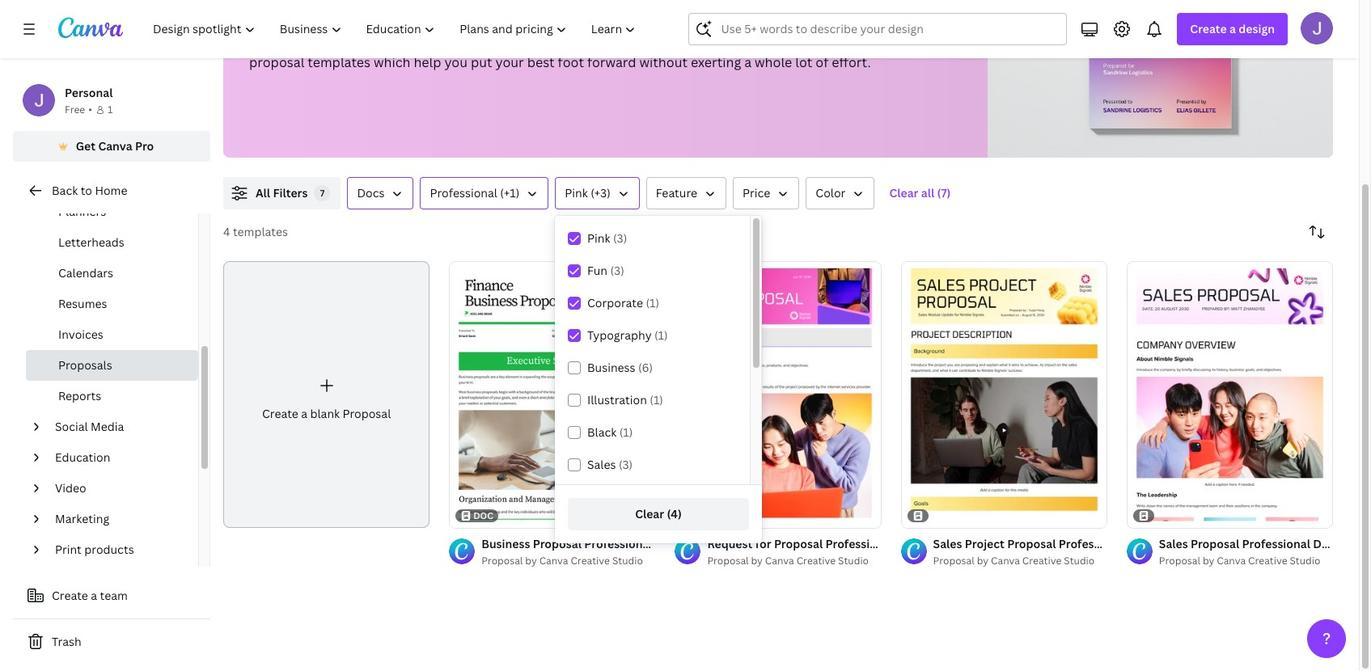 Task type: vqa. For each thing, say whether or not it's contained in the screenshot.
countries,
no



Task type: locate. For each thing, give the bounding box(es) containing it.
2 studio from the left
[[838, 554, 869, 568]]

to
[[488, 32, 501, 50], [81, 183, 92, 198]]

(1) down (6)
[[650, 392, 663, 408]]

marketing
[[55, 511, 109, 527]]

clear inside 'clear (4)' "button"
[[635, 506, 664, 522]]

project
[[809, 32, 854, 50]]

None search field
[[689, 13, 1067, 45]]

2 proposal by canva creative studio link from the left
[[707, 553, 881, 570]]

3 by from the left
[[977, 554, 989, 568]]

proposal for business proposal professional doc in green white traditional corporate style image
[[482, 554, 523, 568]]

proposal for the sales proposal professional doc in black pink purple tactile 3d style image
[[1159, 554, 1201, 568]]

1 horizontal spatial to
[[488, 32, 501, 50]]

social media link
[[49, 412, 188, 443]]

(3) right fun
[[610, 263, 624, 278]]

4 studio from the left
[[1290, 554, 1321, 568]]

print
[[55, 542, 82, 557]]

7 filter options selected element
[[314, 185, 330, 201]]

education link
[[49, 443, 188, 473]]

canva for the sales project proposal professional doc in yellow white pink tactile 3d style image
[[991, 554, 1020, 568]]

templates down templates,
[[308, 53, 371, 71]]

1
[[107, 103, 113, 116]]

create inside button
[[52, 588, 88, 604]]

by for the sales proposal professional doc in black pink purple tactile 3d style image
[[1203, 554, 1215, 568]]

clear
[[889, 185, 919, 201], [635, 506, 664, 522]]

(1) for typography (1)
[[655, 328, 668, 343]]

(3) right sales
[[619, 457, 633, 472]]

1 creative from the left
[[571, 554, 610, 568]]

request for proposal professional doc in purple pink yellow tactile 3d style image
[[675, 261, 881, 528]]

create inside dropdown button
[[1190, 21, 1227, 36]]

0 vertical spatial create
[[1190, 21, 1227, 36]]

with
[[754, 32, 781, 50]]

1 proposal by canva creative studio from the left
[[482, 554, 643, 568]]

1 horizontal spatial create
[[262, 406, 298, 422]]

2 vertical spatial (3)
[[619, 457, 633, 472]]

0 horizontal spatial you
[[392, 32, 415, 50]]

templates right 4
[[233, 224, 288, 239]]

a left design
[[1230, 21, 1236, 36]]

studio for the sales proposal professional doc in black pink purple tactile 3d style image
[[1290, 554, 1321, 568]]

create left the team
[[52, 588, 88, 604]]

pink (3)
[[587, 231, 627, 246]]

0 horizontal spatial create
[[52, 588, 88, 604]]

(3) for fun (3)
[[610, 263, 624, 278]]

2 by from the left
[[751, 554, 763, 568]]

by
[[525, 554, 537, 568], [751, 554, 763, 568], [977, 554, 989, 568], [1203, 554, 1215, 568]]

your
[[496, 53, 524, 71]]

clear (4) button
[[568, 498, 749, 531]]

1 horizontal spatial templates
[[308, 53, 371, 71]]

clear (4)
[[635, 506, 682, 522]]

2 proposal by canva creative studio from the left
[[707, 554, 869, 568]]

2 vertical spatial create
[[52, 588, 88, 604]]

0 vertical spatial (3)
[[613, 231, 627, 246]]

proposal by canva creative studio
[[482, 554, 643, 568], [707, 554, 869, 568], [933, 554, 1095, 568], [1159, 554, 1321, 568]]

4
[[223, 224, 230, 239]]

(1) right typography
[[655, 328, 668, 343]]

creative for proposal by canva creative studio link related to the sales proposal professional doc in black pink purple tactile 3d style image
[[1248, 554, 1288, 568]]

0 vertical spatial pink
[[565, 185, 588, 201]]

(+3)
[[591, 185, 611, 201]]

invoices
[[58, 327, 103, 342]]

pink (+3) button
[[555, 177, 640, 210]]

a inside button
[[91, 588, 97, 604]]

1 studio from the left
[[612, 554, 643, 568]]

0 vertical spatial you
[[392, 32, 415, 50]]

1 vertical spatial you
[[444, 53, 468, 71]]

pink for pink (3)
[[587, 231, 610, 246]]

media
[[91, 419, 124, 434]]

proposal for request for proposal professional doc in purple pink yellow tactile 3d style "image"
[[707, 554, 749, 568]]

blank
[[310, 406, 340, 422]]

create left design
[[1190, 21, 1227, 36]]

clear inside clear all (7) button
[[889, 185, 919, 201]]

proposal by canva creative studio for proposal by canva creative studio link associated with request for proposal professional doc in purple pink yellow tactile 3d style "image"
[[707, 554, 869, 568]]

home
[[95, 183, 127, 198]]

4 creative from the left
[[1248, 554, 1288, 568]]

personal
[[65, 85, 113, 100]]

canva for business proposal professional doc in green white traditional corporate style image
[[539, 554, 568, 568]]

a down time
[[744, 53, 752, 71]]

you up which at the top of the page
[[392, 32, 415, 50]]

clear left all
[[889, 185, 919, 201]]

without
[[639, 53, 688, 71]]

proposal by canva creative studio link for request for proposal professional doc in purple pink yellow tactile 3d style "image"
[[707, 553, 881, 570]]

clear for clear all (7)
[[889, 185, 919, 201]]

by for request for proposal professional doc in purple pink yellow tactile 3d style "image"
[[751, 554, 763, 568]]

forward
[[587, 53, 636, 71]]

proposal by canva creative studio for proposal by canva creative studio link associated with the sales project proposal professional doc in yellow white pink tactile 3d style image
[[933, 554, 1095, 568]]

video
[[55, 481, 86, 496]]

7
[[320, 187, 325, 199]]

1 vertical spatial create
[[262, 406, 298, 422]]

black
[[587, 425, 617, 440]]

canva for request for proposal professional doc in purple pink yellow tactile 3d style "image"
[[765, 554, 794, 568]]

pro
[[135, 138, 154, 154]]

proposal by canva creative studio for business proposal professional doc in green white traditional corporate style image proposal by canva creative studio link
[[482, 554, 643, 568]]

business (6)
[[587, 360, 653, 375]]

canva inside with canva templates, you don't have to  write proposals from scratch. save time with our project proposal templates which help you put your best foot forward without exerting a whole lot of effort.
[[281, 32, 320, 50]]

0 horizontal spatial to
[[81, 183, 92, 198]]

get canva pro button
[[13, 131, 210, 162]]

create for create a blank proposal
[[262, 406, 298, 422]]

put
[[471, 53, 492, 71]]

a left the team
[[91, 588, 97, 604]]

(6)
[[638, 360, 653, 375]]

•
[[88, 103, 92, 116]]

3 studio from the left
[[1064, 554, 1095, 568]]

1 vertical spatial (3)
[[610, 263, 624, 278]]

templates
[[308, 53, 371, 71], [233, 224, 288, 239]]

proposal
[[249, 53, 304, 71]]

1 vertical spatial templates
[[233, 224, 288, 239]]

a inside dropdown button
[[1230, 21, 1236, 36]]

(1) right the black
[[619, 425, 633, 440]]

clear left (4)
[[635, 506, 664, 522]]

canva
[[281, 32, 320, 50], [98, 138, 132, 154], [539, 554, 568, 568], [765, 554, 794, 568], [991, 554, 1020, 568], [1217, 554, 1246, 568]]

studio for business proposal professional doc in green white traditional corporate style image
[[612, 554, 643, 568]]

4 proposal by canva creative studio from the left
[[1159, 554, 1321, 568]]

3 proposal by canva creative studio from the left
[[933, 554, 1095, 568]]

fun (3)
[[587, 263, 624, 278]]

pink up fun
[[587, 231, 610, 246]]

back
[[52, 183, 78, 198]]

studio for request for proposal professional doc in purple pink yellow tactile 3d style "image"
[[838, 554, 869, 568]]

(4)
[[667, 506, 682, 522]]

marketing link
[[49, 504, 188, 535]]

to inside with canva templates, you don't have to  write proposals from scratch. save time with our project proposal templates which help you put your best foot forward without exerting a whole lot of effort.
[[488, 32, 501, 50]]

corporate (1)
[[587, 295, 659, 311]]

1 vertical spatial to
[[81, 183, 92, 198]]

proposal templates image
[[988, 0, 1333, 158], [1090, 0, 1232, 128]]

(1) right corporate
[[646, 295, 659, 311]]

calendars link
[[26, 258, 198, 289]]

0 horizontal spatial clear
[[635, 506, 664, 522]]

create
[[1190, 21, 1227, 36], [262, 406, 298, 422], [52, 588, 88, 604]]

2 proposal templates image from the left
[[1090, 0, 1232, 128]]

to up "planners"
[[81, 183, 92, 198]]

1 vertical spatial clear
[[635, 506, 664, 522]]

to up put
[[488, 32, 501, 50]]

1 vertical spatial pink
[[587, 231, 610, 246]]

planners link
[[26, 197, 198, 227]]

create a team button
[[13, 580, 210, 612]]

1 by from the left
[[525, 554, 537, 568]]

business
[[587, 360, 636, 375]]

don't
[[419, 32, 452, 50]]

jacob simon image
[[1301, 12, 1333, 44]]

pink inside button
[[565, 185, 588, 201]]

black (1)
[[587, 425, 633, 440]]

time
[[723, 32, 751, 50]]

4 by from the left
[[1203, 554, 1215, 568]]

scratch.
[[637, 32, 687, 50]]

a for create a blank proposal
[[301, 406, 307, 422]]

our
[[784, 32, 806, 50]]

1 horizontal spatial clear
[[889, 185, 919, 201]]

exerting
[[691, 53, 741, 71]]

you down have
[[444, 53, 468, 71]]

0 vertical spatial templates
[[308, 53, 371, 71]]

a inside with canva templates, you don't have to  write proposals from scratch. save time with our project proposal templates which help you put your best foot forward without exerting a whole lot of effort.
[[744, 53, 752, 71]]

2 horizontal spatial create
[[1190, 21, 1227, 36]]

1 horizontal spatial you
[[444, 53, 468, 71]]

3 proposal by canva creative studio link from the left
[[933, 553, 1107, 570]]

pink
[[565, 185, 588, 201], [587, 231, 610, 246]]

price
[[743, 185, 770, 201]]

4 proposal by canva creative studio link from the left
[[1159, 553, 1333, 570]]

proposal by canva creative studio link for the sales proposal professional doc in black pink purple tactile 3d style image
[[1159, 553, 1333, 570]]

0 vertical spatial to
[[488, 32, 501, 50]]

(3) up fun (3)
[[613, 231, 627, 246]]

2 creative from the left
[[797, 554, 836, 568]]

proposal by canva creative studio for proposal by canva creative studio link related to the sales proposal professional doc in black pink purple tactile 3d style image
[[1159, 554, 1321, 568]]

3 creative from the left
[[1022, 554, 1062, 568]]

clear all (7) button
[[881, 177, 959, 210]]

a left blank
[[301, 406, 307, 422]]

create a team
[[52, 588, 128, 604]]

(3)
[[613, 231, 627, 246], [610, 263, 624, 278], [619, 457, 633, 472]]

0 vertical spatial clear
[[889, 185, 919, 201]]

create left blank
[[262, 406, 298, 422]]

have
[[455, 32, 485, 50]]

you
[[392, 32, 415, 50], [444, 53, 468, 71]]

1 proposal by canva creative studio link from the left
[[482, 553, 656, 570]]

resumes link
[[26, 289, 198, 320]]

(3) for pink (3)
[[613, 231, 627, 246]]

pink left (+3)
[[565, 185, 588, 201]]

with
[[249, 32, 278, 50]]

(1)
[[646, 295, 659, 311], [655, 328, 668, 343], [650, 392, 663, 408], [619, 425, 633, 440]]

1 proposal templates image from the left
[[988, 0, 1333, 158]]

design
[[1239, 21, 1275, 36]]

color
[[816, 185, 846, 201]]

0 horizontal spatial templates
[[233, 224, 288, 239]]



Task type: describe. For each thing, give the bounding box(es) containing it.
back to home link
[[13, 175, 210, 207]]

letterheads link
[[26, 227, 198, 258]]

docs
[[357, 185, 385, 201]]

letterheads
[[58, 235, 124, 250]]

all
[[256, 185, 270, 201]]

with canva templates, you don't have to  write proposals from scratch. save time with our project proposal templates which help you put your best foot forward without exerting a whole lot of effort.
[[249, 32, 871, 71]]

free •
[[65, 103, 92, 116]]

creative for business proposal professional doc in green white traditional corporate style image proposal by canva creative studio link
[[571, 554, 610, 568]]

filters
[[273, 185, 308, 201]]

create for create a team
[[52, 588, 88, 604]]

fun
[[587, 263, 608, 278]]

doc
[[473, 510, 493, 522]]

(+1)
[[500, 185, 520, 201]]

docs button
[[347, 177, 414, 210]]

social media
[[55, 419, 124, 434]]

trash
[[52, 634, 81, 650]]

create a blank proposal link
[[223, 261, 430, 528]]

feature
[[656, 185, 697, 201]]

social
[[55, 419, 88, 434]]

sales project proposal professional doc in yellow white pink tactile 3d style image
[[901, 261, 1107, 528]]

creative for proposal by canva creative studio link associated with the sales project proposal professional doc in yellow white pink tactile 3d style image
[[1022, 554, 1062, 568]]

Sort by button
[[1301, 216, 1333, 248]]

pink (+3)
[[565, 185, 611, 201]]

planners
[[58, 204, 106, 219]]

proposals
[[539, 32, 601, 50]]

sales proposal professional doc in black pink purple tactile 3d style image
[[1127, 261, 1333, 528]]

clear all (7)
[[889, 185, 951, 201]]

get canva pro
[[76, 138, 154, 154]]

calendars
[[58, 265, 113, 281]]

get
[[76, 138, 96, 154]]

create a blank proposal
[[262, 406, 391, 422]]

create for create a design
[[1190, 21, 1227, 36]]

lot
[[795, 53, 813, 71]]

which
[[374, 53, 411, 71]]

print products
[[55, 542, 134, 557]]

proposal for the sales project proposal professional doc in yellow white pink tactile 3d style image
[[933, 554, 975, 568]]

(1) for illustration (1)
[[650, 392, 663, 408]]

sales (3)
[[587, 457, 633, 472]]

best
[[527, 53, 555, 71]]

by for business proposal professional doc in green white traditional corporate style image
[[525, 554, 537, 568]]

top level navigation element
[[142, 13, 650, 45]]

canva for the sales proposal professional doc in black pink purple tactile 3d style image
[[1217, 554, 1246, 568]]

4 templates
[[223, 224, 288, 239]]

feature button
[[646, 177, 727, 210]]

effort.
[[832, 53, 871, 71]]

pink for pink (+3)
[[565, 185, 588, 201]]

illustration (1)
[[587, 392, 663, 408]]

reports link
[[26, 381, 198, 412]]

professional
[[430, 185, 497, 201]]

(1) for corporate (1)
[[646, 295, 659, 311]]

of
[[816, 53, 829, 71]]

canva inside button
[[98, 138, 132, 154]]

create a design button
[[1177, 13, 1288, 45]]

color button
[[806, 177, 875, 210]]

templates inside with canva templates, you don't have to  write proposals from scratch. save time with our project proposal templates which help you put your best foot forward without exerting a whole lot of effort.
[[308, 53, 371, 71]]

studio for the sales project proposal professional doc in yellow white pink tactile 3d style image
[[1064, 554, 1095, 568]]

help
[[414, 53, 441, 71]]

illustration
[[587, 392, 647, 408]]

creative for proposal by canva creative studio link associated with request for proposal professional doc in purple pink yellow tactile 3d style "image"
[[797, 554, 836, 568]]

a for create a design
[[1230, 21, 1236, 36]]

write
[[504, 32, 536, 50]]

clear for clear (4)
[[635, 506, 664, 522]]

typography
[[587, 328, 652, 343]]

print products link
[[49, 535, 188, 565]]

proposal by canva creative studio link for business proposal professional doc in green white traditional corporate style image
[[482, 553, 656, 570]]

professional (+1) button
[[420, 177, 549, 210]]

by for the sales project proposal professional doc in yellow white pink tactile 3d style image
[[977, 554, 989, 568]]

professional (+1)
[[430, 185, 520, 201]]

(1) for black (1)
[[619, 425, 633, 440]]

back to home
[[52, 183, 127, 198]]

all filters
[[256, 185, 308, 201]]

proposals
[[58, 358, 112, 373]]

price button
[[733, 177, 800, 210]]

team
[[100, 588, 128, 604]]

create a blank proposal element
[[223, 261, 430, 528]]

proposal by canva creative studio link for the sales project proposal professional doc in yellow white pink tactile 3d style image
[[933, 553, 1107, 570]]

Search search field
[[721, 14, 1057, 44]]

create a design
[[1190, 21, 1275, 36]]

a for create a team
[[91, 588, 97, 604]]

video link
[[49, 473, 188, 504]]

reports
[[58, 388, 101, 404]]

business proposal professional doc in green white traditional corporate style image
[[449, 261, 656, 528]]

education
[[55, 450, 110, 465]]

(7)
[[937, 185, 951, 201]]

templates,
[[323, 32, 389, 50]]

typography (1)
[[587, 328, 668, 343]]

trash link
[[13, 626, 210, 659]]

save
[[690, 32, 720, 50]]

foot
[[558, 53, 584, 71]]

(3) for sales (3)
[[619, 457, 633, 472]]



